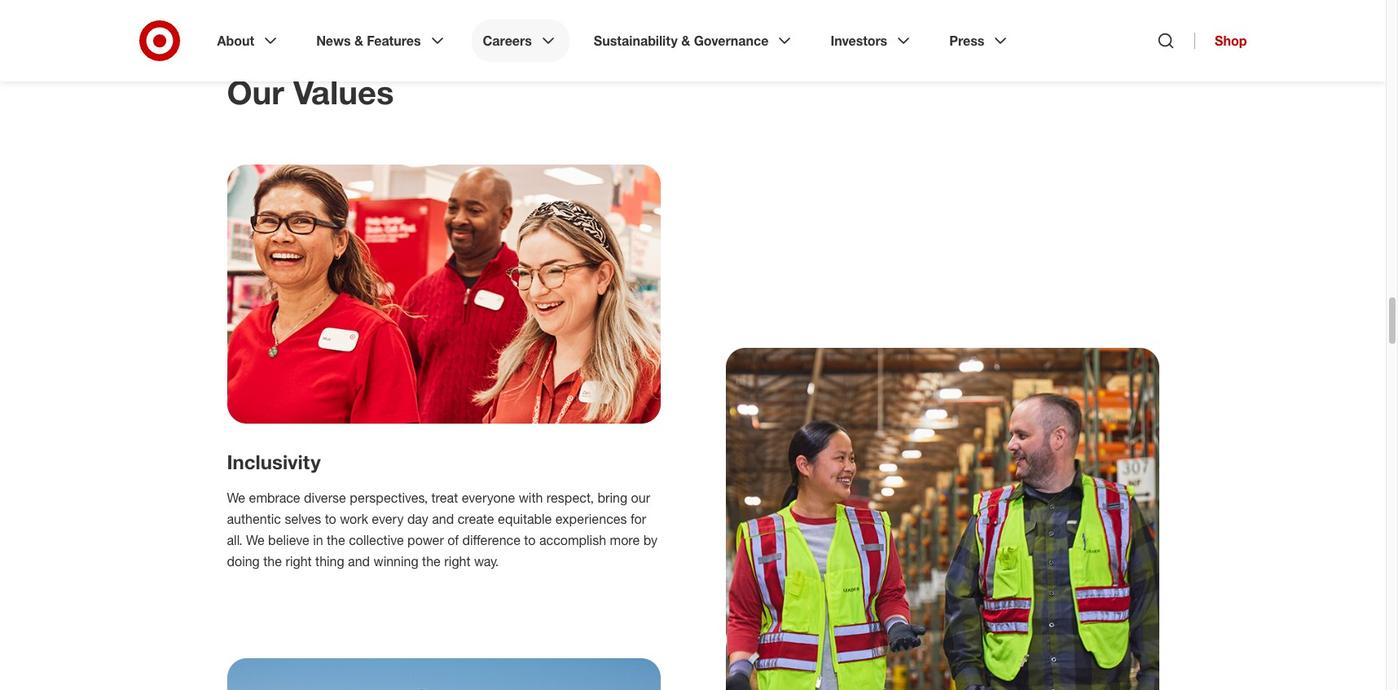 Task type: vqa. For each thing, say whether or not it's contained in the screenshot.
day
yes



Task type: locate. For each thing, give the bounding box(es) containing it.
in
[[313, 532, 323, 548]]

0 horizontal spatial &
[[355, 33, 363, 49]]

we up authentic
[[227, 490, 245, 506]]

0 horizontal spatial we
[[227, 490, 245, 506]]

1 vertical spatial we
[[246, 532, 265, 548]]

the down believe
[[263, 553, 282, 570]]

& for news
[[355, 33, 363, 49]]

the right in
[[327, 532, 345, 548]]

everyone
[[462, 490, 515, 506]]

shop
[[1215, 33, 1248, 49]]

our
[[631, 490, 650, 506]]

0 horizontal spatial the
[[263, 553, 282, 570]]

difference
[[463, 532, 521, 548]]

0 horizontal spatial and
[[348, 553, 370, 570]]

1 horizontal spatial &
[[682, 33, 691, 49]]

right down "of"
[[444, 553, 471, 570]]

more
[[610, 532, 640, 548]]

we
[[227, 490, 245, 506], [246, 532, 265, 548]]

2 right from the left
[[444, 553, 471, 570]]

0 horizontal spatial to
[[325, 511, 336, 527]]

to
[[325, 511, 336, 527], [524, 532, 536, 548]]

for
[[631, 511, 646, 527]]

right
[[286, 553, 312, 570], [444, 553, 471, 570]]

1 vertical spatial and
[[348, 553, 370, 570]]

& right news at the top left of the page
[[355, 33, 363, 49]]

we embrace diverse perspectives, treat everyone with respect, bring our authentic selves to work every day and create equitable experiences for all. we believe in the collective power of difference to accomplish more by doing the right thing and winning the right way.
[[227, 490, 658, 570]]

all.
[[227, 532, 243, 548]]

right down believe
[[286, 553, 312, 570]]

to down the diverse
[[325, 511, 336, 527]]

1 vertical spatial to
[[524, 532, 536, 548]]

thing
[[316, 553, 345, 570]]

sustainability & governance
[[594, 33, 769, 49]]

winning
[[374, 553, 419, 570]]

equitable
[[498, 511, 552, 527]]

collective
[[349, 532, 404, 548]]

sustainability & governance link
[[583, 20, 807, 62]]

and down collective
[[348, 553, 370, 570]]

respect,
[[547, 490, 594, 506]]

the
[[327, 532, 345, 548], [263, 553, 282, 570], [422, 553, 441, 570]]

1 & from the left
[[355, 33, 363, 49]]

2 horizontal spatial the
[[422, 553, 441, 570]]

1 horizontal spatial to
[[524, 532, 536, 548]]

and down the treat
[[432, 511, 454, 527]]

our
[[227, 73, 284, 112]]

power
[[408, 532, 444, 548]]

to down "equitable"
[[524, 532, 536, 548]]

1 horizontal spatial right
[[444, 553, 471, 570]]

&
[[355, 33, 363, 49], [682, 33, 691, 49]]

and
[[432, 511, 454, 527], [348, 553, 370, 570]]

0 vertical spatial we
[[227, 490, 245, 506]]

about
[[217, 33, 254, 49]]

investors
[[831, 33, 888, 49]]

work
[[340, 511, 368, 527]]

the down power
[[422, 553, 441, 570]]

treat
[[432, 490, 458, 506]]

values
[[293, 73, 394, 112]]

1 horizontal spatial we
[[246, 532, 265, 548]]

2 & from the left
[[682, 33, 691, 49]]

0 horizontal spatial right
[[286, 553, 312, 570]]

& left governance
[[682, 33, 691, 49]]

press
[[950, 33, 985, 49]]

0 vertical spatial and
[[432, 511, 454, 527]]

we right all.
[[246, 532, 265, 548]]



Task type: describe. For each thing, give the bounding box(es) containing it.
1 right from the left
[[286, 553, 312, 570]]

embrace
[[249, 490, 301, 506]]

news & features
[[316, 33, 421, 49]]

selves
[[285, 511, 321, 527]]

governance
[[694, 33, 769, 49]]

1 horizontal spatial and
[[432, 511, 454, 527]]

diverse
[[304, 490, 346, 506]]

by
[[644, 532, 658, 548]]

authentic
[[227, 511, 281, 527]]

1 horizontal spatial the
[[327, 532, 345, 548]]

features
[[367, 33, 421, 49]]

way.
[[474, 553, 499, 570]]

with
[[519, 490, 543, 506]]

create
[[458, 511, 494, 527]]

news
[[316, 33, 351, 49]]

investors link
[[820, 20, 925, 62]]

news & features link
[[305, 20, 459, 62]]

bring
[[598, 490, 628, 506]]

0 vertical spatial to
[[325, 511, 336, 527]]

careers
[[483, 33, 532, 49]]

doing
[[227, 553, 260, 570]]

inclusivity
[[227, 450, 321, 474]]

careers link
[[472, 20, 570, 62]]

perspectives,
[[350, 490, 428, 506]]

experiences
[[556, 511, 627, 527]]

& for sustainability
[[682, 33, 691, 49]]

shop link
[[1195, 33, 1248, 49]]

press link
[[938, 20, 1022, 62]]

believe
[[268, 532, 310, 548]]

sustainability
[[594, 33, 678, 49]]

day
[[407, 511, 429, 527]]

our values
[[227, 73, 394, 112]]

about link
[[206, 20, 292, 62]]

accomplish
[[540, 532, 606, 548]]

of
[[448, 532, 459, 548]]

every
[[372, 511, 404, 527]]



